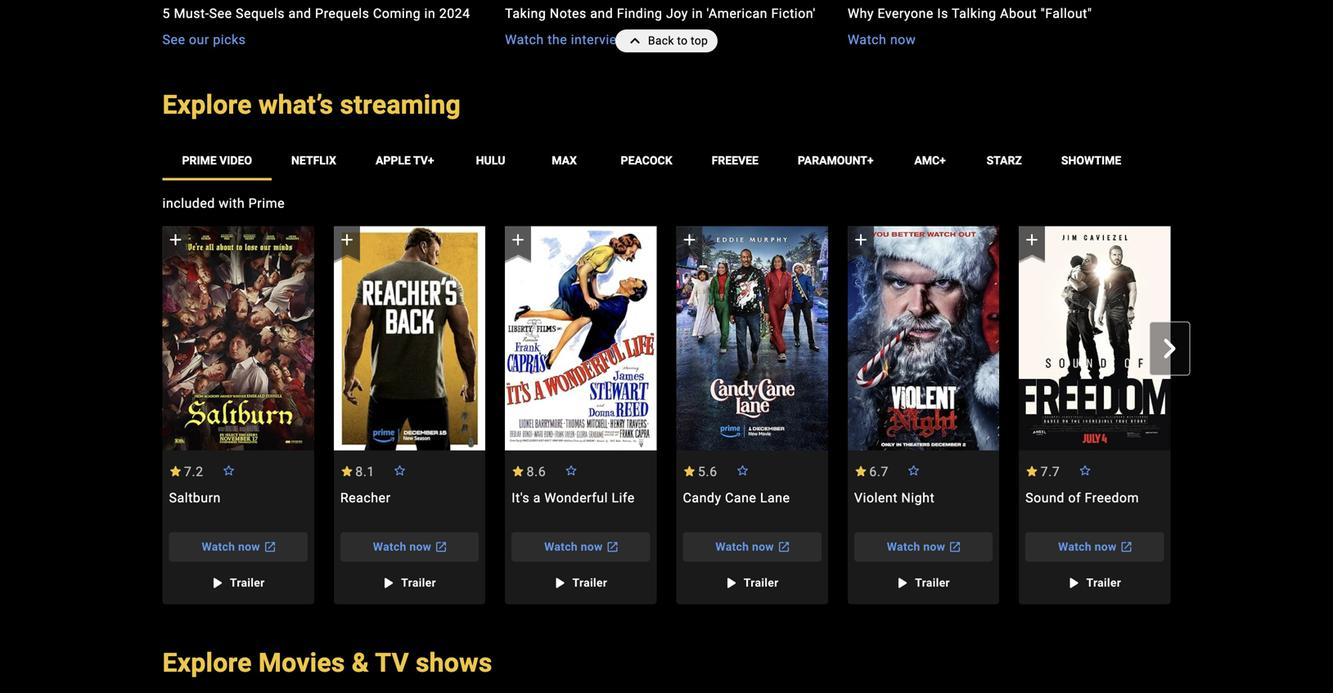 Task type: vqa. For each thing, say whether or not it's contained in the screenshot.
the 2023. at the top of page
no



Task type: locate. For each thing, give the bounding box(es) containing it.
play arrow image for saltburn
[[207, 574, 227, 593]]

explore for explore what's streaming
[[162, 90, 252, 120]]

1 play arrow image from the left
[[207, 574, 227, 593]]

1 horizontal spatial add image
[[337, 230, 357, 250]]

launch image down violent night 'link'
[[946, 538, 965, 557]]

2 horizontal spatial launch image
[[603, 538, 623, 557]]

star border inline image up night
[[908, 465, 921, 476]]

play arrow image down the sound of freedom link
[[1064, 574, 1083, 593]]

trailer button down candy cane lane link
[[713, 569, 792, 598]]

4 star inline image from the left
[[854, 466, 868, 477]]

trailer
[[230, 576, 265, 590], [401, 576, 436, 590], [573, 576, 608, 590], [744, 576, 779, 590], [915, 576, 950, 590], [1087, 576, 1122, 590]]

star border inline image right 7.2
[[222, 465, 235, 476]]

explore what's streaming
[[162, 90, 461, 120]]

of
[[1069, 490, 1081, 506]]

star border inline image for 7.2
[[222, 465, 235, 476]]

2 launch image from the left
[[946, 538, 965, 557]]

see
[[209, 6, 232, 21], [162, 32, 185, 47]]

star border inline image for 5.6
[[736, 465, 749, 476]]

launch image down the freedom
[[1117, 538, 1137, 557]]

2 horizontal spatial add image
[[1023, 230, 1042, 250]]

2 horizontal spatial launch image
[[1117, 538, 1137, 557]]

life
[[612, 490, 635, 506]]

4 star border inline image from the left
[[1079, 465, 1092, 476]]

3 trailer button from the left
[[541, 569, 621, 598]]

candy cane lane
[[683, 490, 790, 506]]

expand less image
[[625, 29, 648, 52]]

trailer button for candy cane lane
[[713, 569, 792, 598]]

see inside button
[[162, 32, 185, 47]]

now down saltburn link
[[238, 540, 260, 554]]

5
[[162, 6, 170, 21]]

netflix
[[291, 154, 336, 167]]

0 horizontal spatial add image
[[508, 230, 528, 250]]

now down it's a wonderful life link
[[581, 540, 603, 554]]

watch down candy cane lane link
[[716, 540, 749, 554]]

watch now down it's a wonderful life link
[[544, 540, 603, 554]]

tab list
[[162, 141, 1191, 180]]

2 and from the left
[[590, 6, 613, 21]]

trailer button down it's a wonderful life link
[[541, 569, 621, 598]]

top
[[691, 34, 708, 47]]

watch now for reacher
[[373, 540, 432, 554]]

launch image
[[260, 538, 280, 557], [432, 538, 451, 557], [603, 538, 623, 557]]

launch image for it's a wonderful life
[[603, 538, 623, 557]]

back to top button
[[616, 29, 718, 52]]

star border inline image
[[222, 465, 235, 476], [565, 465, 578, 476], [736, 465, 749, 476], [1079, 465, 1092, 476]]

star inline image left 8.1
[[340, 466, 353, 477]]

1 horizontal spatial in
[[692, 6, 703, 21]]

freevee
[[712, 154, 759, 167]]

6 trailer from the left
[[1087, 576, 1122, 590]]

star inline image for 5.6
[[683, 466, 696, 477]]

2 in from the left
[[692, 6, 703, 21]]

reacher
[[340, 490, 391, 506]]

in left 2024
[[424, 6, 436, 21]]

trailer button for saltburn
[[199, 569, 278, 598]]

0 horizontal spatial add image
[[166, 230, 185, 250]]

now for sound of freedom
[[1095, 540, 1117, 554]]

watch down violent night 'link'
[[887, 540, 921, 554]]

star border inline image up it's a wonderful life
[[565, 465, 578, 476]]

back
[[648, 34, 674, 47]]

2 add image from the left
[[337, 230, 357, 250]]

watch down saltburn link
[[202, 540, 235, 554]]

2 trailer from the left
[[401, 576, 436, 590]]

2 play arrow image from the left
[[1064, 574, 1083, 593]]

video
[[220, 154, 252, 167]]

sound of freedom
[[1026, 490, 1140, 506]]

star border inline image
[[393, 465, 407, 476], [908, 465, 921, 476]]

1 play arrow image from the left
[[892, 574, 912, 593]]

0 horizontal spatial see
[[162, 32, 185, 47]]

2 star inline image from the left
[[340, 466, 353, 477]]

3 add image from the left
[[851, 230, 871, 250]]

star inline image left 5.6 at the right bottom of the page
[[683, 466, 696, 477]]

talking
[[952, 6, 997, 21]]

taking notes and finding joy in 'american fiction'
[[505, 6, 816, 21]]

'american
[[707, 6, 768, 21]]

about
[[1000, 6, 1037, 21]]

&
[[352, 648, 369, 679]]

watch now down saltburn link
[[202, 540, 260, 554]]

candy cane lane image
[[677, 226, 828, 451]]

watch for saltburn
[[202, 540, 235, 554]]

launch image down lane
[[774, 538, 794, 557]]

5 star inline image from the left
[[1026, 466, 1039, 477]]

watch now down violent night 'link'
[[887, 540, 946, 554]]

watch now down the sound of freedom link
[[1058, 540, 1117, 554]]

0 vertical spatial explore
[[162, 90, 252, 120]]

finding
[[617, 6, 663, 21]]

5 must-see sequels and prequels coming in 2024
[[162, 6, 470, 21]]

it's a wonderful life image
[[505, 226, 657, 451]]

paramount+
[[798, 154, 874, 167]]

3 play arrow image from the left
[[550, 574, 569, 593]]

prime video
[[182, 154, 252, 167]]

launch image down saltburn link
[[260, 538, 280, 557]]

saltburn
[[169, 490, 221, 506]]

max
[[552, 154, 577, 167]]

play arrow image down saltburn link
[[207, 574, 227, 593]]

explore
[[162, 90, 252, 120], [162, 648, 252, 679]]

star border inline image for 8.6
[[565, 465, 578, 476]]

5 must-see sequels and prequels coming in 2024 link
[[162, 4, 486, 23]]

watch now for it's a wonderful life
[[544, 540, 603, 554]]

wonderful
[[545, 490, 608, 506]]

trailer down the reacher link
[[401, 576, 436, 590]]

star inline image left 6.7
[[854, 466, 868, 477]]

now for violent night
[[924, 540, 946, 554]]

now for it's a wonderful life
[[581, 540, 603, 554]]

2 horizontal spatial add image
[[851, 230, 871, 250]]

explore for explore movies & tv shows
[[162, 648, 252, 679]]

see left our
[[162, 32, 185, 47]]

3 trailer from the left
[[573, 576, 608, 590]]

interview
[[571, 32, 627, 47]]

it's a wonderful life
[[512, 490, 635, 506]]

star inline image left 7.7
[[1026, 466, 1039, 477]]

play arrow image
[[207, 574, 227, 593], [378, 574, 398, 593], [550, 574, 569, 593], [721, 574, 741, 593]]

1 horizontal spatial star border inline image
[[908, 465, 921, 476]]

watch now for candy cane lane
[[716, 540, 774, 554]]

in
[[424, 6, 436, 21], [692, 6, 703, 21]]

why
[[848, 6, 874, 21]]

back to top
[[648, 34, 708, 47]]

saltburn link
[[162, 490, 314, 523]]

4 trailer button from the left
[[713, 569, 792, 598]]

2 add image from the left
[[680, 230, 699, 250]]

watch down the reacher link
[[373, 540, 406, 554]]

0 vertical spatial see
[[209, 6, 232, 21]]

1 horizontal spatial launch image
[[946, 538, 965, 557]]

star border inline image right 8.1
[[393, 465, 407, 476]]

trailer down it's a wonderful life link
[[573, 576, 608, 590]]

trailer for saltburn
[[230, 576, 265, 590]]

3 star inline image from the left
[[683, 466, 696, 477]]

see up picks
[[209, 6, 232, 21]]

3 launch image from the left
[[1117, 538, 1137, 557]]

2 launch image from the left
[[432, 538, 451, 557]]

now down the sound of freedom link
[[1095, 540, 1117, 554]]

0 horizontal spatial star border inline image
[[393, 465, 407, 476]]

2 play arrow image from the left
[[378, 574, 398, 593]]

launch image for reacher
[[432, 538, 451, 557]]

4 trailer from the left
[[744, 576, 779, 590]]

prequels
[[315, 6, 369, 21]]

star inline image
[[169, 466, 182, 477], [340, 466, 353, 477], [683, 466, 696, 477], [854, 466, 868, 477], [1026, 466, 1039, 477]]

1 star inline image from the left
[[169, 466, 182, 477]]

apple
[[376, 154, 411, 167]]

star inline image for 6.7
[[854, 466, 868, 477]]

play arrow image down candy cane lane link
[[721, 574, 741, 593]]

1 vertical spatial explore
[[162, 648, 252, 679]]

1 add image from the left
[[166, 230, 185, 250]]

2 star border inline image from the left
[[908, 465, 921, 476]]

1 explore from the top
[[162, 90, 252, 120]]

prime
[[182, 154, 217, 167]]

add image for 7.2
[[166, 230, 185, 250]]

2 trailer button from the left
[[370, 569, 449, 598]]

1 star border inline image from the left
[[222, 465, 235, 476]]

2024
[[439, 6, 470, 21]]

watch now
[[848, 32, 916, 47], [202, 540, 260, 554], [373, 540, 432, 554], [544, 540, 603, 554], [716, 540, 774, 554], [887, 540, 946, 554], [1058, 540, 1117, 554]]

1 horizontal spatial and
[[590, 6, 613, 21]]

play arrow image down the reacher link
[[378, 574, 398, 593]]

play arrow image down it's a wonderful life link
[[550, 574, 569, 593]]

and
[[289, 6, 312, 21], [590, 6, 613, 21]]

star inline image
[[512, 466, 525, 477]]

taking notes and finding joy in 'american fiction' link
[[505, 4, 828, 23]]

why everyone is talking about "fallout"
[[848, 6, 1092, 21]]

launch image for candy cane lane
[[774, 538, 794, 557]]

watch now button for candy cane lane
[[683, 533, 822, 562]]

watch now button down the reacher link
[[340, 533, 479, 562]]

3 add image from the left
[[1023, 230, 1042, 250]]

1 trailer from the left
[[230, 576, 265, 590]]

5 trailer button from the left
[[884, 569, 963, 598]]

1 star border inline image from the left
[[393, 465, 407, 476]]

watch down the sound of freedom link
[[1058, 540, 1092, 554]]

launch image down the reacher link
[[432, 538, 451, 557]]

and up the interview
[[590, 6, 613, 21]]

sound of freedom image
[[1019, 226, 1171, 451]]

trailer down the sound of freedom link
[[1087, 576, 1122, 590]]

trailer button
[[199, 569, 278, 598], [370, 569, 449, 598], [541, 569, 621, 598], [713, 569, 792, 598], [884, 569, 963, 598], [1056, 569, 1135, 598]]

lane
[[760, 490, 790, 506]]

sound of freedom link
[[1019, 490, 1171, 523]]

0 horizontal spatial launch image
[[774, 538, 794, 557]]

watch now down candy cane lane link
[[716, 540, 774, 554]]

watch now button for reacher
[[340, 533, 479, 562]]

watch now button down violent night 'link'
[[854, 533, 993, 562]]

1 vertical spatial see
[[162, 32, 185, 47]]

trailer button down the reacher link
[[370, 569, 449, 598]]

watch now button down it's a wonderful life link
[[512, 533, 650, 562]]

watch down it's a wonderful life link
[[544, 540, 578, 554]]

now down everyone
[[890, 32, 916, 47]]

0 horizontal spatial in
[[424, 6, 436, 21]]

now down candy cane lane link
[[752, 540, 774, 554]]

0 horizontal spatial and
[[289, 6, 312, 21]]

watch for violent night
[[887, 540, 921, 554]]

2 explore from the top
[[162, 648, 252, 679]]

trailer button down violent night 'link'
[[884, 569, 963, 598]]

1 horizontal spatial launch image
[[432, 538, 451, 557]]

7.7
[[1041, 464, 1060, 480]]

play arrow image down violent night 'link'
[[892, 574, 912, 593]]

0 horizontal spatial launch image
[[260, 538, 280, 557]]

6 trailer button from the left
[[1056, 569, 1135, 598]]

watch now button for it's a wonderful life
[[512, 533, 650, 562]]

candy cane lane link
[[677, 490, 828, 523]]

trailer for it's a wonderful life
[[573, 576, 608, 590]]

launch image
[[774, 538, 794, 557], [946, 538, 965, 557], [1117, 538, 1137, 557]]

watch now down the reacher link
[[373, 540, 432, 554]]

now
[[890, 32, 916, 47], [238, 540, 260, 554], [410, 540, 432, 554], [581, 540, 603, 554], [752, 540, 774, 554], [924, 540, 946, 554], [1095, 540, 1117, 554]]

peacock
[[621, 154, 673, 167]]

watch now button for violent night
[[854, 533, 993, 562]]

star border inline image up the cane at the bottom
[[736, 465, 749, 476]]

it's
[[512, 490, 530, 506]]

1 add image from the left
[[508, 230, 528, 250]]

watch now button down candy cane lane link
[[683, 533, 822, 562]]

taking
[[505, 6, 546, 21]]

now down the reacher link
[[410, 540, 432, 554]]

3 launch image from the left
[[603, 538, 623, 557]]

play arrow image
[[892, 574, 912, 593], [1064, 574, 1083, 593]]

and right sequels
[[289, 6, 312, 21]]

everyone
[[878, 6, 934, 21]]

1 and from the left
[[289, 6, 312, 21]]

now down violent night 'link'
[[924, 540, 946, 554]]

trailer down candy cane lane link
[[744, 576, 779, 590]]

4 play arrow image from the left
[[721, 574, 741, 593]]

1 launch image from the left
[[774, 538, 794, 557]]

1 horizontal spatial play arrow image
[[1064, 574, 1083, 593]]

launch image down life
[[603, 538, 623, 557]]

watch now button
[[848, 30, 916, 49], [169, 533, 308, 562], [340, 533, 479, 562], [512, 533, 650, 562], [683, 533, 822, 562], [854, 533, 993, 562], [1026, 533, 1164, 562]]

1 horizontal spatial add image
[[680, 230, 699, 250]]

in right joy
[[692, 6, 703, 21]]

is
[[937, 6, 949, 21]]

prime
[[249, 196, 285, 211]]

watch
[[505, 32, 544, 47], [848, 32, 887, 47], [202, 540, 235, 554], [373, 540, 406, 554], [544, 540, 578, 554], [716, 540, 749, 554], [887, 540, 921, 554], [1058, 540, 1092, 554]]

trailer down violent night 'link'
[[915, 576, 950, 590]]

watch now button for sound of freedom
[[1026, 533, 1164, 562]]

0 horizontal spatial play arrow image
[[892, 574, 912, 593]]

add image
[[166, 230, 185, 250], [337, 230, 357, 250], [1023, 230, 1042, 250]]

play arrow image for of
[[1064, 574, 1083, 593]]

1 launch image from the left
[[260, 538, 280, 557]]

trailer button down saltburn link
[[199, 569, 278, 598]]

trailer for violent night
[[915, 576, 950, 590]]

watch down taking
[[505, 32, 544, 47]]

star inline image left 7.2
[[169, 466, 182, 477]]

what's
[[259, 90, 333, 120]]

1 trailer button from the left
[[199, 569, 278, 598]]

trailer down saltburn link
[[230, 576, 265, 590]]

3 star border inline image from the left
[[736, 465, 749, 476]]

watch now button down saltburn link
[[169, 533, 308, 562]]

add image
[[508, 230, 528, 250], [680, 230, 699, 250], [851, 230, 871, 250]]

trailer button down the sound of freedom link
[[1056, 569, 1135, 598]]

group
[[143, 226, 1191, 608], [162, 226, 314, 605], [162, 226, 314, 451], [334, 226, 486, 605], [334, 226, 486, 451], [505, 226, 657, 605], [505, 226, 657, 451], [677, 226, 828, 605], [677, 226, 828, 451], [848, 226, 1000, 605], [848, 226, 1000, 451], [1019, 226, 1171, 605], [1019, 226, 1171, 451]]

watch now button down the sound of freedom link
[[1026, 533, 1164, 562]]

trailer for reacher
[[401, 576, 436, 590]]

star border inline image up sound of freedom
[[1079, 465, 1092, 476]]

2 star border inline image from the left
[[565, 465, 578, 476]]

5 trailer from the left
[[915, 576, 950, 590]]



Task type: describe. For each thing, give the bounding box(es) containing it.
watch now for sound of freedom
[[1058, 540, 1117, 554]]

to
[[677, 34, 688, 47]]

violent night link
[[848, 490, 1000, 523]]

play arrow image for it's a wonderful life
[[550, 574, 569, 593]]

see our picks
[[162, 32, 246, 47]]

star inline image for 7.2
[[169, 466, 182, 477]]

why everyone is talking about "fallout" link
[[848, 4, 1171, 23]]

star inline image for 8.1
[[340, 466, 353, 477]]

star border inline image for 7.7
[[1079, 465, 1092, 476]]

tab list containing prime video
[[162, 141, 1191, 180]]

chevron right inline image
[[1160, 339, 1180, 359]]

play arrow image for candy cane lane
[[721, 574, 741, 593]]

group containing 8.1
[[334, 226, 486, 605]]

add image for wonderful
[[508, 230, 528, 250]]

5.6
[[698, 464, 718, 480]]

apple tv+
[[376, 154, 434, 167]]

watch the interview
[[505, 32, 627, 47]]

play arrow image for night
[[892, 574, 912, 593]]

explore movies & tv shows
[[162, 648, 492, 679]]

the
[[548, 32, 567, 47]]

watch for reacher
[[373, 540, 406, 554]]

coming
[[373, 6, 421, 21]]

group containing 8.6
[[505, 226, 657, 605]]

star border inline image for violent night
[[908, 465, 921, 476]]

8.6
[[527, 464, 546, 480]]

violent night
[[854, 490, 935, 506]]

trailer button for it's a wonderful life
[[541, 569, 621, 598]]

trailer button for sound of freedom
[[1056, 569, 1135, 598]]

sound
[[1026, 490, 1065, 506]]

"fallout"
[[1041, 6, 1092, 21]]

joy
[[666, 6, 688, 21]]

trailer for sound of freedom
[[1087, 576, 1122, 590]]

group containing 7.7
[[1019, 226, 1171, 605]]

group containing 6.7
[[848, 226, 1000, 605]]

see our picks button
[[162, 30, 246, 49]]

watch now button for saltburn
[[169, 533, 308, 562]]

it's a wonderful life link
[[505, 490, 657, 523]]

candy
[[683, 490, 722, 506]]

violent
[[854, 490, 898, 506]]

watch the interview button
[[505, 30, 627, 49]]

watch for candy cane lane
[[716, 540, 749, 554]]

1 horizontal spatial see
[[209, 6, 232, 21]]

watch now button down why
[[848, 30, 916, 49]]

included with prime
[[162, 196, 285, 211]]

included
[[162, 196, 215, 211]]

play arrow image for reacher
[[378, 574, 398, 593]]

now for saltburn
[[238, 540, 260, 554]]

reacher link
[[334, 490, 486, 523]]

picks
[[213, 32, 246, 47]]

with
[[219, 196, 245, 211]]

6.7
[[870, 464, 889, 480]]

reacher image
[[334, 226, 486, 451]]

7.2
[[184, 464, 203, 480]]

amc+
[[915, 154, 946, 167]]

tv+
[[413, 154, 434, 167]]

saltburn image
[[162, 226, 314, 451]]

now for candy cane lane
[[752, 540, 774, 554]]

8.1
[[355, 464, 375, 480]]

our
[[189, 32, 209, 47]]

a
[[533, 490, 541, 506]]

watch for sound of freedom
[[1058, 540, 1092, 554]]

now for reacher
[[410, 540, 432, 554]]

watch for it's a wonderful life
[[544, 540, 578, 554]]

watch down why
[[848, 32, 887, 47]]

showtime
[[1062, 154, 1122, 167]]

night
[[902, 490, 935, 506]]

watch now for violent night
[[887, 540, 946, 554]]

launch image for saltburn
[[260, 538, 280, 557]]

trailer for candy cane lane
[[744, 576, 779, 590]]

hulu
[[476, 154, 505, 167]]

sequels
[[236, 6, 285, 21]]

launch image for sound of freedom
[[1117, 538, 1137, 557]]

add image for 8.1
[[337, 230, 357, 250]]

watch now for saltburn
[[202, 540, 260, 554]]

movies
[[259, 648, 345, 679]]

fiction'
[[771, 6, 816, 21]]

group containing 5.6
[[677, 226, 828, 605]]

streaming
[[340, 90, 461, 120]]

trailer button for reacher
[[370, 569, 449, 598]]

star inline image for 7.7
[[1026, 466, 1039, 477]]

cane
[[725, 490, 757, 506]]

add image for lane
[[680, 230, 699, 250]]

trailer button for violent night
[[884, 569, 963, 598]]

notes
[[550, 6, 587, 21]]

watch now down why
[[848, 32, 916, 47]]

must-
[[174, 6, 209, 21]]

1 in from the left
[[424, 6, 436, 21]]

violent night image
[[848, 226, 1000, 451]]

starz
[[987, 154, 1022, 167]]

shows
[[416, 648, 492, 679]]

freedom
[[1085, 490, 1140, 506]]

launch image for violent night
[[946, 538, 965, 557]]

star border inline image for reacher
[[393, 465, 407, 476]]

tv
[[375, 648, 409, 679]]

add image for 7.7
[[1023, 230, 1042, 250]]



